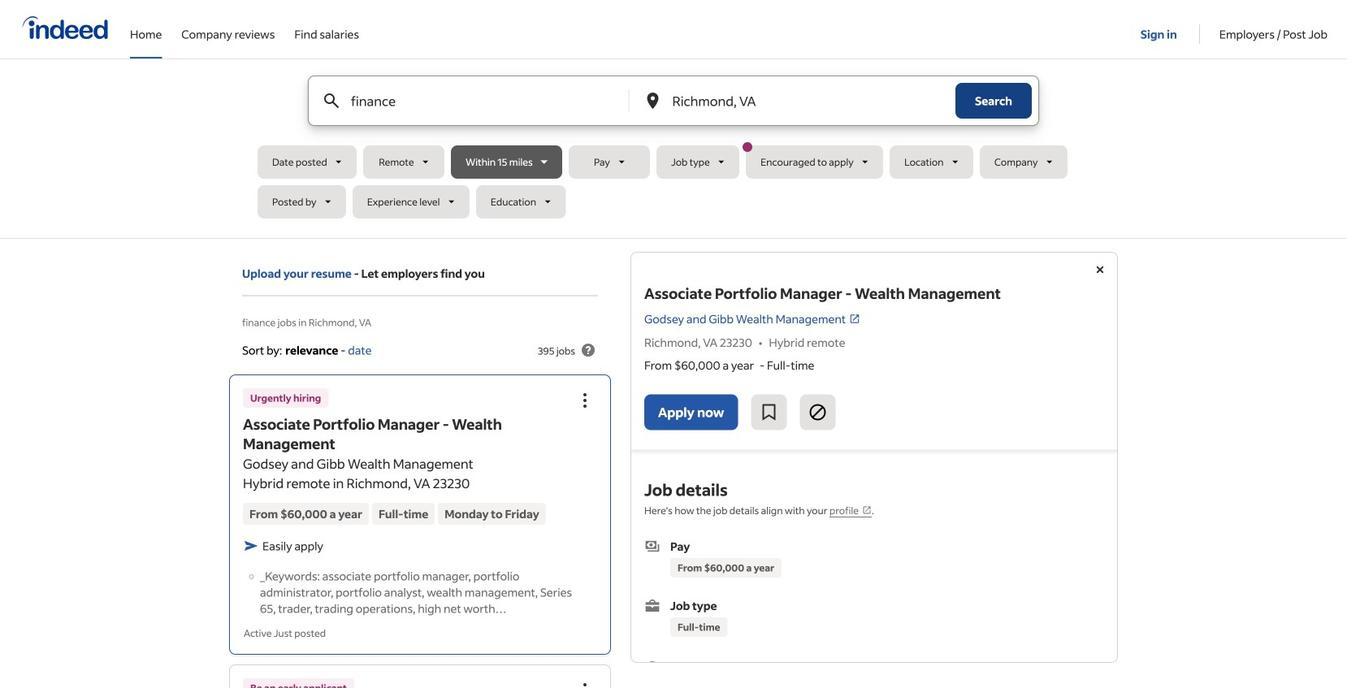 Task type: vqa. For each thing, say whether or not it's contained in the screenshot.
Job actions for Finance Director is collapsed icon
yes



Task type: locate. For each thing, give the bounding box(es) containing it.
help icon image
[[578, 340, 598, 360]]

close job details image
[[1090, 260, 1110, 279]]

godsey and gibb wealth management (opens in a new tab) image
[[849, 313, 861, 325]]

job preferences (opens in a new window) image
[[862, 505, 872, 515]]

None search field
[[258, 76, 1090, 225]]

job actions for finance director is collapsed image
[[575, 681, 595, 688]]



Task type: describe. For each thing, give the bounding box(es) containing it.
Edit location text field
[[669, 76, 923, 125]]

job actions for associate portfolio manager - wealth management is collapsed image
[[575, 391, 595, 410]]

search: Job title, keywords, or company text field
[[348, 76, 602, 125]]

not interested image
[[808, 403, 827, 422]]

save this job image
[[759, 403, 779, 422]]



